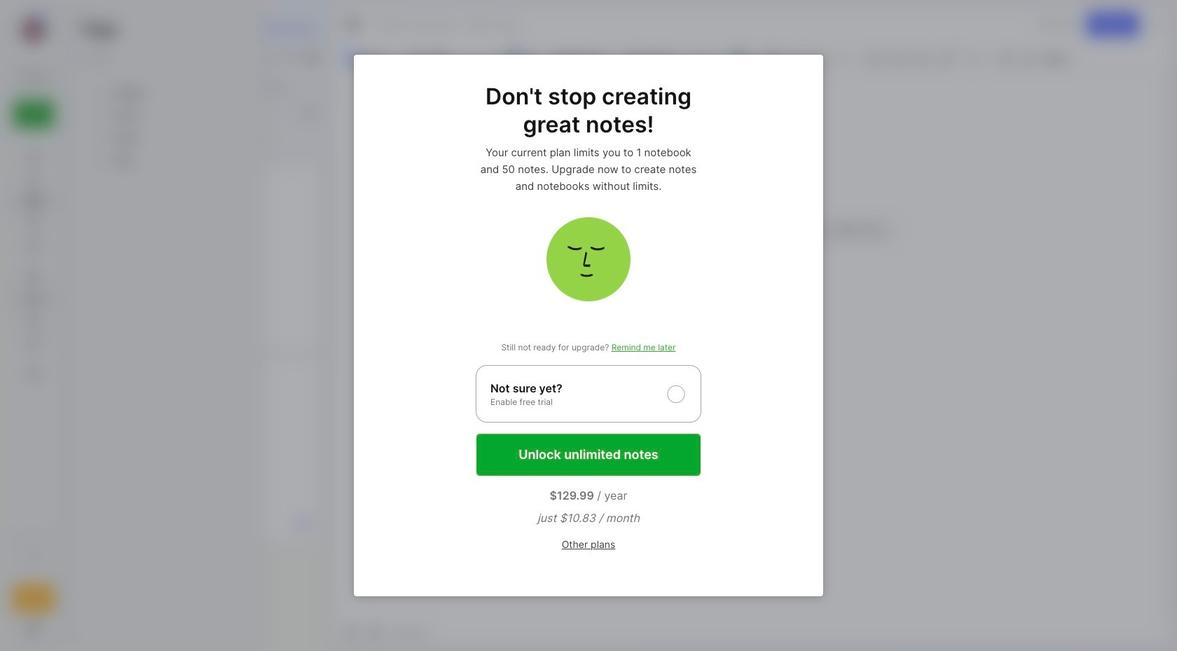 Task type: describe. For each thing, give the bounding box(es) containing it.
outdent image
[[1019, 48, 1039, 68]]

main element
[[0, 0, 67, 651]]

highlight image
[[829, 48, 862, 68]]

insert image
[[344, 49, 405, 67]]

underline image
[[808, 48, 828, 68]]

numbered list image
[[889, 48, 909, 68]]

add a reminder image
[[344, 624, 360, 641]]

tree inside main element
[[5, 137, 62, 522]]

happy face illustration image
[[547, 217, 631, 302]]

add tag image
[[367, 624, 384, 641]]

calendar event image
[[429, 48, 449, 68]]

italic image
[[786, 48, 805, 68]]

more image
[[1040, 49, 1082, 67]]

expand note image
[[345, 16, 362, 33]]

checklist image
[[911, 48, 931, 68]]

note window element
[[334, 4, 1174, 647]]



Task type: locate. For each thing, give the bounding box(es) containing it.
bulleted list image
[[866, 48, 886, 68]]

tab list
[[67, 73, 330, 101]]

indent image
[[997, 48, 1017, 68]]

font family image
[[622, 49, 686, 67]]

alignment image
[[962, 48, 995, 68]]

None checkbox
[[476, 365, 702, 423]]

tree
[[5, 137, 62, 522]]

row group
[[79, 82, 252, 172]]

font color image
[[728, 48, 762, 68]]

upgrade image
[[25, 590, 42, 607]]

insert link image
[[937, 48, 957, 68]]

home image
[[27, 149, 41, 163]]

font size image
[[690, 49, 725, 67]]

dialog
[[354, 55, 824, 597]]

edit search image
[[25, 69, 42, 86]]

Note Editor text field
[[335, 72, 1173, 618]]

bold image
[[763, 48, 783, 68]]

heading level image
[[548, 49, 619, 67]]

task image
[[407, 48, 426, 68]]



Task type: vqa. For each thing, say whether or not it's contained in the screenshot.
"Notebooks"
no



